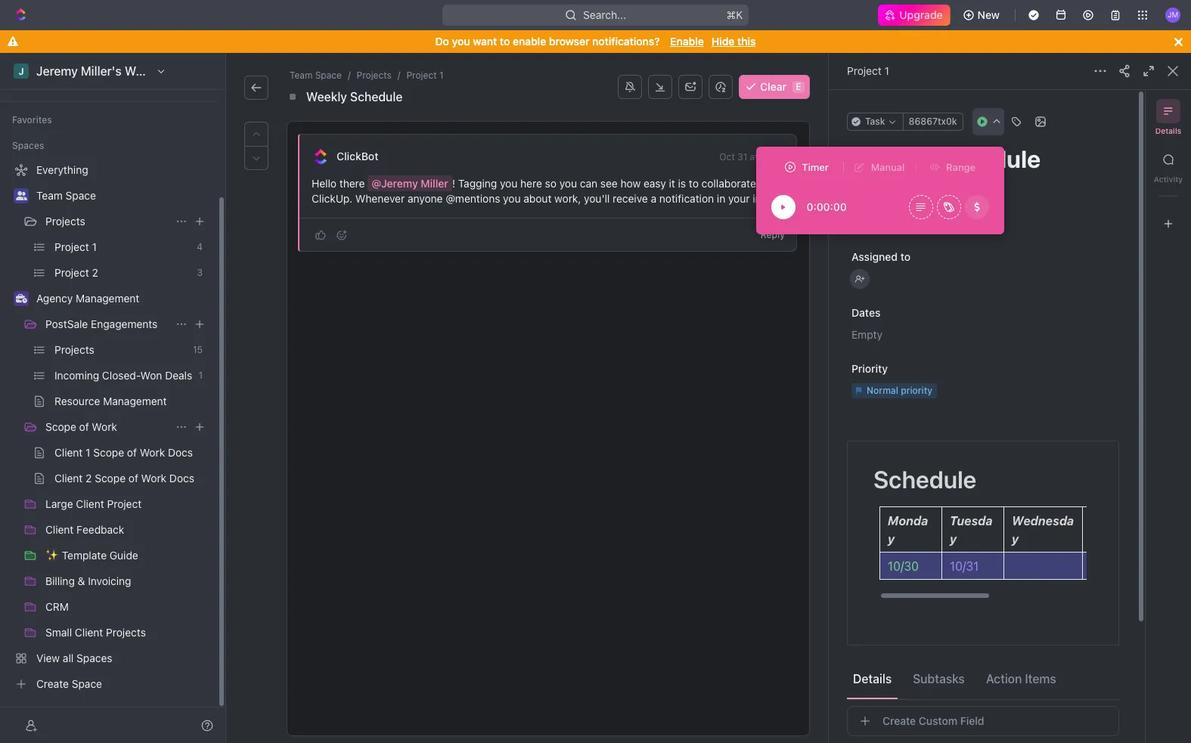 Task type: locate. For each thing, give the bounding box(es) containing it.
! tagging you here so you can see how easy it is to collaborate on clickup. whenever anyone @mentions you about work, you'll receive a notification in your inbox.
[[312, 177, 782, 205]]

1 vertical spatial details
[[853, 672, 892, 686]]

space up the weekly
[[315, 70, 342, 81]]

1 down upgrade link
[[885, 64, 890, 77]]

to right want at left top
[[500, 35, 510, 48]]

weekly schedule
[[306, 90, 403, 104]]

details up activity
[[1156, 126, 1182, 135]]

hide
[[712, 35, 735, 48]]

want
[[473, 35, 497, 48]]

0 horizontal spatial /
[[348, 70, 351, 81]]

y for wednesda y
[[1012, 533, 1019, 546]]

1 y from the left
[[888, 533, 895, 546]]

y down 'tuesda'
[[950, 533, 957, 546]]

projects inside sidebar 'navigation'
[[45, 215, 85, 228]]

details up create
[[853, 672, 892, 686]]

1 vertical spatial to
[[689, 177, 699, 190]]

0 horizontal spatial projects link
[[45, 210, 169, 234]]

do you want to enable browser notifications? enable hide this
[[435, 35, 756, 48]]

projects down the team space
[[45, 215, 85, 228]]

1 horizontal spatial /
[[398, 70, 401, 81]]

2 horizontal spatial y
[[1012, 533, 1019, 546]]

1 horizontal spatial projects link
[[354, 68, 395, 83]]

projects link
[[354, 68, 395, 83], [45, 210, 169, 234]]

team right the user group icon
[[36, 189, 63, 202]]

1 horizontal spatial project
[[847, 64, 882, 77]]

space right the user group icon
[[66, 189, 96, 202]]

you down "here"
[[503, 192, 521, 205]]

team space link
[[287, 68, 345, 83], [36, 184, 209, 208]]

1 horizontal spatial to
[[689, 177, 699, 190]]

postsale engagements link
[[45, 312, 169, 337]]

0 vertical spatial team
[[290, 70, 313, 81]]

user group image
[[16, 191, 27, 200]]

easy
[[644, 177, 666, 190]]

y down monda
[[888, 533, 895, 546]]

it
[[669, 177, 675, 190]]

activity
[[1154, 175, 1183, 184]]

do
[[435, 35, 449, 48]]

collaborate
[[702, 177, 756, 190]]

details
[[1156, 126, 1182, 135], [853, 672, 892, 686]]

project down upgrade link
[[847, 64, 882, 77]]

schedule
[[350, 90, 403, 104], [874, 465, 977, 494]]

agency
[[36, 292, 73, 305]]

0 horizontal spatial details
[[853, 672, 892, 686]]

custom
[[919, 715, 958, 728]]

there
[[340, 177, 365, 190]]

y for tuesda y
[[950, 533, 957, 546]]

0 vertical spatial to
[[500, 35, 510, 48]]

tree containing team space
[[6, 158, 212, 697]]

1 horizontal spatial team
[[290, 70, 313, 81]]

y inside tuesda y
[[950, 533, 957, 546]]

1 horizontal spatial team space link
[[287, 68, 345, 83]]

you right do
[[452, 35, 470, 48]]

team space / projects / project 1
[[290, 70, 444, 81]]

1 horizontal spatial details
[[1156, 126, 1182, 135]]

space inside sidebar 'navigation'
[[66, 189, 96, 202]]

0 horizontal spatial y
[[888, 533, 895, 546]]

@mentions
[[446, 192, 500, 205]]

wednesda
[[1012, 514, 1074, 528]]

1 vertical spatial team
[[36, 189, 63, 202]]

tree
[[6, 158, 212, 697]]

monda
[[888, 514, 928, 528]]

0 vertical spatial details
[[1156, 126, 1182, 135]]

to
[[500, 35, 510, 48], [689, 177, 699, 190], [901, 250, 911, 263]]

project 1 link down upgrade link
[[847, 64, 890, 77]]

see
[[601, 177, 618, 190]]

space for team space
[[66, 189, 96, 202]]

1 horizontal spatial schedule
[[874, 465, 977, 494]]

1 horizontal spatial y
[[950, 533, 957, 546]]

project 1
[[847, 64, 890, 77]]

1
[[885, 64, 890, 77], [440, 70, 444, 81]]

y inside monda y
[[888, 533, 895, 546]]

space
[[315, 70, 342, 81], [66, 189, 96, 202]]

0 horizontal spatial team
[[36, 189, 63, 202]]

team inside sidebar 'navigation'
[[36, 189, 63, 202]]

favorites button
[[6, 111, 58, 129]]

10:54
[[761, 151, 785, 163]]

projects link up weekly schedule
[[354, 68, 395, 83]]

favorites
[[12, 114, 52, 126]]

project 1 link down do
[[404, 68, 447, 83]]

is
[[678, 177, 686, 190]]

y inside wednesda y
[[1012, 533, 1019, 546]]

to right is
[[689, 177, 699, 190]]

1 horizontal spatial projects
[[357, 70, 392, 81]]

y
[[888, 533, 895, 546], [950, 533, 957, 546], [1012, 533, 1019, 546]]

y down wednesda
[[1012, 533, 1019, 546]]

1 vertical spatial space
[[66, 189, 96, 202]]

0 horizontal spatial to
[[500, 35, 510, 48]]

1 vertical spatial projects
[[45, 215, 85, 228]]

project
[[847, 64, 882, 77], [407, 70, 437, 81]]

1 horizontal spatial space
[[315, 70, 342, 81]]

10/30
[[888, 560, 919, 573]]

0 vertical spatial space
[[315, 70, 342, 81]]

0 horizontal spatial schedule
[[350, 90, 403, 104]]

reply
[[761, 229, 785, 241]]

0 vertical spatial projects
[[357, 70, 392, 81]]

scope of work link
[[45, 415, 169, 440]]

2 horizontal spatial to
[[901, 250, 911, 263]]

project down do
[[407, 70, 437, 81]]

!
[[452, 177, 456, 190]]

schedule down team space / projects / project 1
[[350, 90, 403, 104]]

1 vertical spatial projects link
[[45, 210, 169, 234]]

0 horizontal spatial space
[[66, 189, 96, 202]]

to inside ! tagging you here so you can see how easy it is to collaborate on clickup. whenever anyone @mentions you about work, you'll receive a notification in your inbox.
[[689, 177, 699, 190]]

you left "here"
[[500, 177, 518, 190]]

receive
[[613, 192, 648, 205]]

projects up weekly schedule
[[357, 70, 392, 81]]

0 vertical spatial team space link
[[287, 68, 345, 83]]

create
[[883, 715, 916, 728]]

action items
[[986, 672, 1057, 686]]

field
[[961, 715, 985, 728]]

projects link down the team space
[[45, 210, 169, 234]]

assigned to
[[852, 250, 911, 263]]

team for team space
[[36, 189, 63, 202]]

scope of work
[[45, 421, 117, 434]]

range
[[946, 161, 976, 173]]

at
[[750, 151, 759, 163]]

enable
[[513, 35, 546, 48]]

1 vertical spatial team space link
[[36, 184, 209, 208]]

team up the weekly
[[290, 70, 313, 81]]

1 horizontal spatial project 1 link
[[847, 64, 890, 77]]

tuesda y
[[950, 514, 993, 546]]

0 horizontal spatial projects
[[45, 215, 85, 228]]

projects
[[357, 70, 392, 81], [45, 215, 85, 228]]

1 down do
[[440, 70, 444, 81]]

priority
[[852, 362, 888, 375]]

you
[[452, 35, 470, 48], [500, 177, 518, 190], [560, 177, 577, 190], [503, 192, 521, 205]]

schedule up monda
[[874, 465, 977, 494]]

weekly
[[306, 90, 347, 104]]

of
[[79, 421, 89, 434]]

to right 'assigned'
[[901, 250, 911, 263]]

1 vertical spatial schedule
[[874, 465, 977, 494]]

details inside button
[[853, 672, 892, 686]]

create custom field
[[883, 715, 985, 728]]

0 horizontal spatial 1
[[440, 70, 444, 81]]

31
[[738, 151, 748, 163]]

reply button
[[755, 226, 791, 244]]

3 y from the left
[[1012, 533, 1019, 546]]

action items button
[[980, 665, 1063, 693]]

a
[[651, 192, 657, 205]]

enable
[[670, 35, 704, 48]]

clear
[[760, 80, 787, 93]]

1 horizontal spatial 1
[[885, 64, 890, 77]]

2 y from the left
[[950, 533, 957, 546]]



Task type: vqa. For each thing, say whether or not it's contained in the screenshot.
alert
no



Task type: describe. For each thing, give the bounding box(es) containing it.
upgrade
[[900, 8, 943, 21]]

can
[[580, 177, 598, 190]]

tagging
[[458, 177, 497, 190]]

work,
[[555, 192, 581, 205]]

2 / from the left
[[398, 70, 401, 81]]

new button
[[957, 3, 1009, 27]]

anyone
[[408, 192, 443, 205]]

e
[[796, 81, 802, 92]]

clickbot button
[[336, 150, 379, 163]]

clickup.
[[312, 192, 353, 205]]

clickbot
[[337, 150, 379, 163]]

subtasks button
[[907, 665, 971, 693]]

86867tx0k button
[[903, 113, 964, 131]]

in
[[717, 192, 726, 205]]

so
[[545, 177, 557, 190]]

2 vertical spatial to
[[901, 250, 911, 263]]

assigned
[[852, 250, 898, 263]]

your
[[729, 192, 750, 205]]

work
[[92, 421, 117, 434]]

postsale engagements
[[45, 318, 158, 331]]

new
[[978, 8, 1000, 21]]

on
[[759, 177, 771, 190]]

hello
[[312, 177, 337, 190]]

0 vertical spatial projects link
[[354, 68, 395, 83]]

team space
[[36, 189, 96, 202]]

inbox.
[[753, 192, 782, 205]]

here
[[521, 177, 542, 190]]

sidebar navigation
[[0, 53, 226, 744]]

scope
[[45, 421, 76, 434]]

weekly schedule link
[[303, 88, 406, 106]]

agency management
[[36, 292, 139, 305]]

you'll
[[584, 192, 610, 205]]

tree inside sidebar 'navigation'
[[6, 158, 212, 697]]

create custom field button
[[847, 707, 1120, 737]]

notification
[[660, 192, 714, 205]]

tuesda
[[950, 514, 993, 528]]

task sidebar navigation tab list
[[1152, 99, 1186, 236]]

management
[[76, 292, 139, 305]]

subtasks
[[913, 672, 965, 686]]

⌘k
[[727, 8, 743, 21]]

monda y
[[888, 514, 928, 546]]

oct 31 at 10:54
[[720, 151, 785, 163]]

0 vertical spatial schedule
[[350, 90, 403, 104]]

hello there
[[312, 177, 368, 190]]

upgrade link
[[879, 5, 951, 26]]

how
[[621, 177, 641, 190]]

action
[[986, 672, 1022, 686]]

this
[[738, 35, 756, 48]]

engagements
[[91, 318, 158, 331]]

y for monda y
[[888, 533, 895, 546]]

browser
[[549, 35, 590, 48]]

whenever
[[356, 192, 405, 205]]

0 horizontal spatial project 1 link
[[404, 68, 447, 83]]

Edit task name text field
[[847, 145, 1120, 173]]

10/31
[[950, 560, 979, 573]]

1 / from the left
[[348, 70, 351, 81]]

about
[[524, 192, 552, 205]]

items
[[1025, 672, 1057, 686]]

manual
[[871, 161, 905, 173]]

0:00:00
[[807, 200, 847, 213]]

spaces
[[12, 140, 44, 151]]

0 horizontal spatial project
[[407, 70, 437, 81]]

86867tx0k
[[909, 116, 958, 127]]

wednesda y
[[1012, 514, 1074, 546]]

space for team space / projects / project 1
[[315, 70, 342, 81]]

postsale
[[45, 318, 88, 331]]

details inside task sidebar navigation tab list
[[1156, 126, 1182, 135]]

dates
[[852, 306, 881, 319]]

timer
[[802, 161, 829, 173]]

projects link inside sidebar 'navigation'
[[45, 210, 169, 234]]

details button
[[847, 665, 898, 693]]

0 horizontal spatial team space link
[[36, 184, 209, 208]]

business time image
[[16, 294, 27, 303]]

search...
[[583, 8, 626, 21]]

agency management link
[[36, 287, 209, 311]]

oct
[[720, 151, 735, 163]]

you up work, in the top of the page
[[560, 177, 577, 190]]

team for team space / projects / project 1
[[290, 70, 313, 81]]



